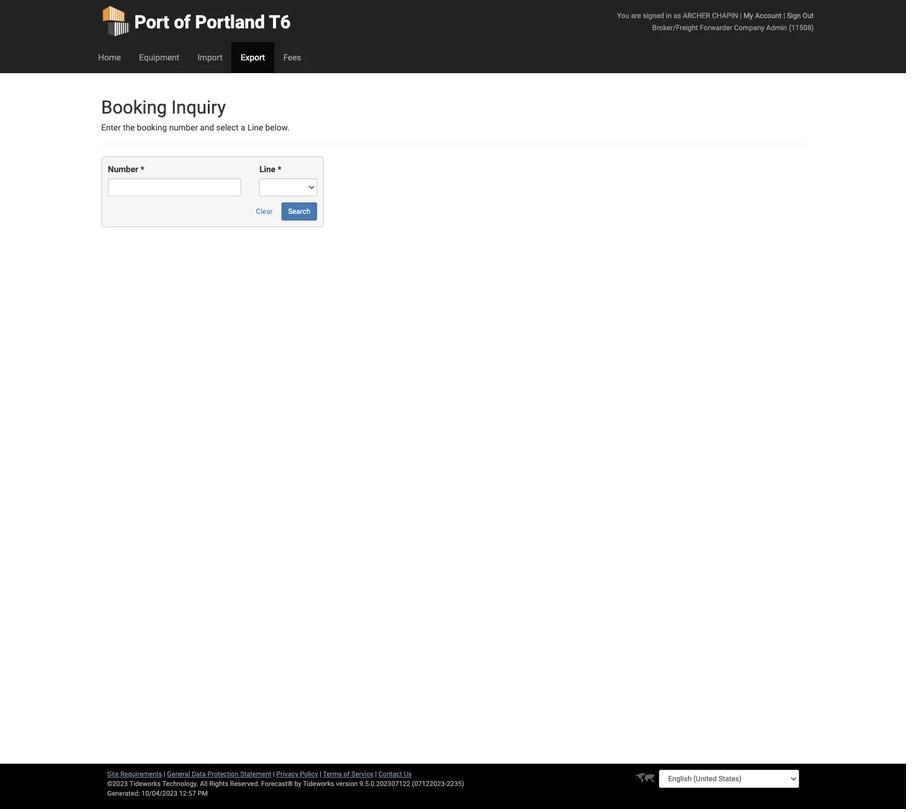 Task type: vqa. For each thing, say whether or not it's contained in the screenshot.
Signed
yes



Task type: locate. For each thing, give the bounding box(es) containing it.
are
[[632, 11, 642, 20]]

port of portland t6
[[135, 11, 291, 33]]

broker/freight
[[653, 24, 699, 32]]

data
[[192, 771, 206, 779]]

import
[[198, 53, 223, 62]]

clear
[[256, 208, 273, 216]]

| up tideworks
[[320, 771, 322, 779]]

2235)
[[447, 781, 465, 788]]

port
[[135, 11, 170, 33]]

line right a
[[248, 123, 263, 132]]

1 vertical spatial of
[[344, 771, 350, 779]]

out
[[804, 11, 815, 20]]

pm
[[198, 790, 208, 798]]

equipment button
[[130, 42, 189, 73]]

forecast®
[[262, 781, 293, 788]]

forwarder
[[701, 24, 733, 32]]

1 * from the left
[[141, 165, 144, 174]]

search button
[[282, 203, 317, 221]]

fees button
[[274, 42, 311, 73]]

service
[[352, 771, 374, 779]]

of
[[174, 11, 191, 33], [344, 771, 350, 779]]

0 vertical spatial line
[[248, 123, 263, 132]]

1 horizontal spatial *
[[278, 165, 282, 174]]

* down below.
[[278, 165, 282, 174]]

generated:
[[107, 790, 140, 798]]

1 horizontal spatial of
[[344, 771, 350, 779]]

home
[[98, 53, 121, 62]]

admin
[[767, 24, 788, 32]]

portland
[[195, 11, 265, 33]]

sign
[[788, 11, 802, 20]]

©2023 tideworks
[[107, 781, 161, 788]]

privacy policy link
[[277, 771, 318, 779]]

site requirements link
[[107, 771, 162, 779]]

|
[[741, 11, 743, 20], [784, 11, 786, 20], [164, 771, 166, 779], [273, 771, 275, 779], [320, 771, 322, 779], [375, 771, 377, 779]]

0 horizontal spatial of
[[174, 11, 191, 33]]

and
[[200, 123, 214, 132]]

12:57
[[179, 790, 196, 798]]

line inside "booking inquiry enter the booking number and select a line below."
[[248, 123, 263, 132]]

home button
[[89, 42, 130, 73]]

by
[[295, 781, 302, 788]]

tideworks
[[303, 781, 335, 788]]

line
[[248, 123, 263, 132], [260, 165, 276, 174]]

* right number
[[141, 165, 144, 174]]

| up 9.5.0.202307122
[[375, 771, 377, 779]]

you are signed in as archer chapin | my account | sign out broker/freight forwarder company admin (11508)
[[618, 11, 815, 32]]

*
[[141, 165, 144, 174], [278, 165, 282, 174]]

clear button
[[250, 203, 280, 221]]

protection
[[208, 771, 239, 779]]

version
[[336, 781, 358, 788]]

1 vertical spatial line
[[260, 165, 276, 174]]

booking
[[101, 97, 167, 118]]

as
[[674, 11, 682, 20]]

2 * from the left
[[278, 165, 282, 174]]

reserved.
[[230, 781, 260, 788]]

line up "clear" button
[[260, 165, 276, 174]]

of right "port"
[[174, 11, 191, 33]]

export
[[241, 53, 265, 62]]

general
[[167, 771, 190, 779]]

chapin
[[713, 11, 739, 20]]

export button
[[232, 42, 274, 73]]

0 horizontal spatial *
[[141, 165, 144, 174]]

enter
[[101, 123, 121, 132]]

inquiry
[[172, 97, 226, 118]]

0 vertical spatial of
[[174, 11, 191, 33]]

contact
[[379, 771, 402, 779]]

| left my on the right of the page
[[741, 11, 743, 20]]

of up version
[[344, 771, 350, 779]]

technology.
[[162, 781, 198, 788]]

(07122023-
[[412, 781, 447, 788]]



Task type: describe. For each thing, give the bounding box(es) containing it.
statement
[[240, 771, 272, 779]]

below.
[[266, 123, 290, 132]]

booking inquiry enter the booking number and select a line below.
[[101, 97, 290, 132]]

policy
[[300, 771, 318, 779]]

requirements
[[120, 771, 162, 779]]

signed
[[644, 11, 665, 20]]

| left sign in the top right of the page
[[784, 11, 786, 20]]

my
[[744, 11, 754, 20]]

port of portland t6 link
[[101, 0, 291, 42]]

site requirements | general data protection statement | privacy policy | terms of service | contact us ©2023 tideworks technology. all rights reserved. forecast® by tideworks version 9.5.0.202307122 (07122023-2235) generated: 10/04/2023 12:57 pm
[[107, 771, 465, 798]]

Number * text field
[[108, 179, 241, 197]]

fees
[[284, 53, 301, 62]]

terms
[[323, 771, 342, 779]]

select
[[216, 123, 239, 132]]

sign out link
[[788, 11, 815, 20]]

all
[[200, 781, 208, 788]]

number
[[169, 123, 198, 132]]

t6
[[269, 11, 291, 33]]

the
[[123, 123, 135, 132]]

equipment
[[139, 53, 180, 62]]

* for number *
[[141, 165, 144, 174]]

| left general
[[164, 771, 166, 779]]

contact us link
[[379, 771, 412, 779]]

import button
[[189, 42, 232, 73]]

10/04/2023
[[142, 790, 178, 798]]

9.5.0.202307122
[[360, 781, 411, 788]]

my account link
[[744, 11, 782, 20]]

* for line *
[[278, 165, 282, 174]]

company
[[735, 24, 765, 32]]

account
[[756, 11, 782, 20]]

terms of service link
[[323, 771, 374, 779]]

us
[[404, 771, 412, 779]]

number *
[[108, 165, 144, 174]]

site
[[107, 771, 119, 779]]

line *
[[260, 165, 282, 174]]

archer
[[684, 11, 711, 20]]

booking
[[137, 123, 167, 132]]

| up forecast®
[[273, 771, 275, 779]]

of inside site requirements | general data protection statement | privacy policy | terms of service | contact us ©2023 tideworks technology. all rights reserved. forecast® by tideworks version 9.5.0.202307122 (07122023-2235) generated: 10/04/2023 12:57 pm
[[344, 771, 350, 779]]

(11508)
[[790, 24, 815, 32]]

privacy
[[277, 771, 299, 779]]

in
[[667, 11, 672, 20]]

a
[[241, 123, 246, 132]]

general data protection statement link
[[167, 771, 272, 779]]

you
[[618, 11, 630, 20]]

rights
[[210, 781, 229, 788]]

number
[[108, 165, 138, 174]]

search
[[288, 208, 311, 216]]



